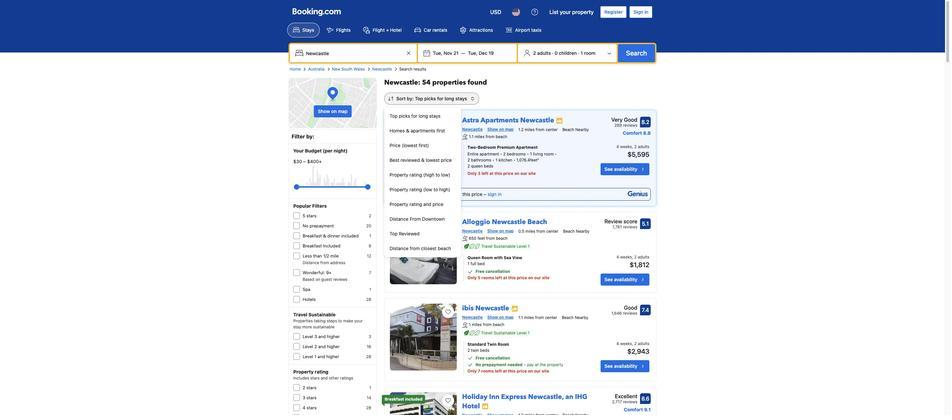 Task type: describe. For each thing, give the bounding box(es) containing it.
show for $5,595
[[487, 127, 498, 132]]

express
[[501, 392, 526, 401]]

travel inside travel sustainable properties taking steps to make your stay more sustainable
[[293, 312, 307, 317]]

0 vertical spatial property
[[572, 9, 594, 15]]

site for only 7 rooms left at this price on our site
[[542, 368, 549, 373]]

search results updated. newcastle: 54 properties found. element
[[384, 78, 656, 87]]

bedrooms
[[507, 152, 526, 157]]

28 for rating
[[366, 405, 371, 410]]

hotel inside the holiday inn express newcastle, an ihg hotel
[[462, 402, 480, 411]]

list
[[549, 9, 558, 15]]

ibis newcastle link
[[462, 301, 509, 313]]

south
[[341, 67, 353, 72]]

, inside 4 weeks , 2 adults $1,812
[[632, 255, 633, 260]]

at inside two-bedroom premium apartment entire apartment • 2 bedrooms • 1 living room • 2 bathrooms • 1 kitchen • 1,076.4feet² 2 queen beds only 3 left at this price on our site
[[489, 171, 494, 176]]

dec
[[479, 50, 487, 56]]

standard twin room link
[[468, 341, 581, 347]]

alloggio newcastle beach
[[462, 217, 547, 226]]

0 horizontal spatial included
[[341, 233, 359, 238]]

higher for level 2 and higher
[[327, 344, 340, 349]]

$1,812
[[630, 261, 649, 269]]

based
[[303, 277, 314, 282]]

2 twin beds
[[468, 348, 489, 353]]

by: for filter
[[306, 133, 314, 139]]

bed
[[477, 261, 485, 266]]

from for 1.2 miles from center
[[536, 127, 545, 132]]

newcastle: 54 properties found
[[384, 78, 487, 87]]

2 down entire
[[468, 158, 470, 163]]

• down apartment
[[493, 158, 494, 163]]

from for 1 miles from beach
[[483, 322, 492, 327]]

travel sustainable level 1 for $1,812
[[481, 244, 530, 249]]

newcastle up 1 miles from beach
[[475, 304, 509, 313]]

apartments
[[481, 116, 519, 125]]

4 for $2,943
[[617, 341, 619, 346]]

comfort 9.1
[[624, 407, 651, 412]]

level for level 2 and higher
[[303, 344, 313, 349]]

two-bedroom premium apartment entire apartment • 2 bedrooms • 1 living room • 2 bathrooms • 1 kitchen • 1,076.4feet² 2 queen beds only 3 left at this price on our site
[[468, 145, 557, 176]]

4 stars
[[303, 405, 317, 410]]

• down bedrooms
[[513, 158, 515, 163]]

0 horizontal spatial 7
[[369, 270, 371, 275]]

• right living
[[555, 152, 557, 157]]

reviewed
[[401, 157, 420, 163]]

australia link
[[308, 66, 325, 72]]

level up standard twin room link
[[517, 330, 527, 335]]

5 stars
[[303, 213, 317, 218]]

3 up 16
[[369, 334, 371, 339]]

breakfast for breakfast & dinner included
[[303, 233, 322, 238]]

16
[[367, 344, 371, 349]]

see availability link for astra apartments newcastle
[[601, 163, 649, 175]]

prepayment for no prepayment
[[310, 223, 334, 228]]

3 up level 2 and higher
[[314, 334, 317, 339]]

reviews inside excellent 2,717 reviews
[[623, 399, 637, 404]]

sustainable inside travel sustainable properties taking steps to make your stay more sustainable
[[308, 312, 336, 317]]

4 weeks , 2 adults $5,595
[[617, 144, 649, 158]]

distance from address
[[303, 260, 345, 265]]

(lowest
[[402, 142, 417, 148]]

see availability for ibis newcastle
[[605, 363, 637, 369]]

stay
[[293, 324, 301, 329]]

newcastle down ibis
[[462, 315, 483, 320]]

at left the at the bottom
[[535, 362, 539, 367]]

show on map for $5,595
[[487, 127, 514, 132]]

2 adults · 0 children · 1 room button
[[521, 47, 614, 60]]

this property is part of our preferred partner program. it's committed to providing excellent service and good value. it'll pay us a higher commission if you make a booking. image for ibis newcastle
[[511, 305, 518, 312]]

left inside two-bedroom premium apartment entire apartment • 2 bedrooms • 1 living room • 2 bathrooms • 1 kitchen • 1,076.4feet² 2 queen beds only 3 left at this price on our site
[[482, 171, 488, 176]]

price left the 'sign'
[[472, 191, 482, 197]]

2 availability from the top
[[614, 277, 637, 282]]

good element
[[611, 304, 637, 312]]

based on guest reviews
[[303, 277, 347, 282]]

this down needed
[[508, 368, 516, 373]]

wonderful: 9+
[[303, 270, 332, 275]]

get
[[393, 191, 401, 197]]

1 tue, from the left
[[433, 50, 442, 56]]

2 left queen
[[468, 164, 470, 169]]

for inside "button"
[[411, 113, 417, 119]]

price down no prepayment needed – pay at the property on the right bottom of the page
[[517, 368, 527, 373]]

top for picks
[[390, 113, 398, 119]]

2 down includes
[[303, 385, 305, 390]]

by: for sort
[[407, 96, 414, 101]]

good 1,646 reviews
[[611, 305, 637, 316]]

new south wales
[[332, 67, 365, 72]]

0 horizontal spatial in
[[498, 191, 502, 197]]

stays link
[[287, 23, 320, 37]]

stars for 3 stars
[[307, 395, 317, 400]]

your budget (per night)
[[293, 148, 348, 154]]

best reviewed & lowest price button
[[384, 153, 461, 168]]

from for 1.1 miles from center
[[535, 315, 544, 320]]

1 vertical spatial beds
[[480, 348, 489, 353]]

guest
[[321, 277, 332, 282]]

apartment
[[480, 152, 499, 157]]

miles up "two-"
[[475, 134, 485, 139]]

from down 1/2
[[320, 260, 329, 265]]

filter
[[292, 133, 305, 139]]

rentals
[[433, 27, 447, 33]]

1.2
[[518, 127, 524, 132]]

rating for and
[[410, 201, 422, 207]]

property rating includes stars and other ratings
[[293, 369, 353, 381]]

first
[[437, 128, 445, 133]]

beach for $1,812
[[563, 229, 575, 234]]

twin
[[487, 342, 497, 347]]

holiday
[[462, 392, 487, 401]]

our for only 5 rooms left at this price on our site
[[534, 275, 541, 280]]

search for search results
[[399, 67, 412, 72]]

excellent 2,717 reviews
[[612, 393, 637, 404]]

picks inside "button"
[[399, 113, 410, 119]]

price inside button
[[433, 201, 443, 207]]

no for no prepayment
[[303, 223, 308, 228]]

property rating and price button
[[384, 197, 461, 212]]

main content containing newcastle: 54 properties found
[[382, 78, 659, 415]]

new south wales link
[[332, 66, 365, 72]]

1.1 miles from center
[[518, 315, 557, 320]]

1 inside 2 adults · 0 children · 1 room 'button'
[[581, 50, 583, 56]]

newcastle down astra on the top of page
[[462, 127, 483, 132]]

this right discount
[[462, 191, 470, 197]]

4 for $5,595
[[617, 144, 619, 149]]

0 vertical spatial in
[[645, 9, 648, 15]]

2 · from the left
[[578, 50, 579, 56]]

1 vertical spatial center
[[546, 229, 558, 234]]

map for $5,595
[[505, 127, 514, 132]]

price inside two-bedroom premium apartment entire apartment • 2 bedrooms • 1 living room • 2 bathrooms • 1 kitchen • 1,076.4feet² 2 queen beds only 3 left at this price on our site
[[503, 171, 513, 176]]

rooms for 5
[[482, 275, 494, 280]]

property rating (low to high) button
[[384, 182, 461, 197]]

travel sustainable level 1 for $2,943
[[481, 330, 530, 335]]

your inside "list your property" link
[[560, 9, 571, 15]]

8.8
[[643, 130, 651, 136]]

stars inside property rating includes stars and other ratings
[[310, 376, 320, 381]]

very
[[611, 117, 623, 123]]

hotel inside 'flight + hotel' link
[[390, 27, 402, 33]]

address
[[330, 260, 345, 265]]

$30
[[293, 159, 302, 164]]

sort by: top picks for long stays
[[396, 96, 467, 101]]

1 vertical spatial room
[[498, 342, 509, 347]]

beach inside button
[[438, 245, 451, 251]]

1 horizontal spatial long
[[445, 96, 454, 101]]

3 down 2 stars
[[303, 395, 305, 400]]

included inside main content
[[405, 397, 422, 402]]

0 vertical spatial 5
[[303, 213, 305, 218]]

found
[[468, 78, 487, 87]]

rating for (high
[[410, 172, 422, 178]]

2 up kitchen
[[503, 152, 506, 157]]

ibis newcastle image
[[390, 304, 457, 371]]

0.5 miles from center
[[518, 229, 558, 234]]

beach for $2,943
[[493, 322, 504, 327]]

Where are you going? field
[[303, 47, 405, 59]]

closest
[[421, 245, 437, 251]]

$2,943
[[627, 347, 649, 355]]

included
[[323, 243, 340, 248]]

center for ibis newcastle
[[545, 315, 557, 320]]

distance from downtown
[[390, 216, 445, 222]]

queen
[[468, 255, 481, 260]]

very good element
[[611, 116, 637, 124]]

stays inside "button"
[[429, 113, 441, 119]]

level for level 3 and higher
[[303, 334, 313, 339]]

flight + hotel link
[[358, 23, 407, 37]]

beach for $2,943
[[562, 315, 574, 320]]

2 horizontal spatial –
[[524, 362, 526, 367]]

top for reviewed
[[390, 231, 398, 236]]

2 left twin on the bottom of page
[[468, 348, 470, 353]]

availability for astra apartments newcastle
[[614, 166, 637, 172]]

1 horizontal spatial 5
[[478, 275, 480, 280]]

4 down 3 stars
[[303, 405, 305, 410]]

1.1 for 1.1 miles from center
[[518, 315, 523, 320]]

wonderful:
[[303, 270, 325, 275]]

0 vertical spatial for
[[437, 96, 443, 101]]

register
[[604, 9, 623, 15]]

with
[[494, 255, 503, 260]]

2 stars
[[303, 385, 316, 390]]

1.1 miles from beach
[[469, 134, 507, 139]]

comfort for holiday inn express newcastle, an ihg hotel
[[624, 407, 643, 412]]

miles for $5,595
[[525, 127, 535, 132]]

reviews inside good 1,646 reviews
[[623, 311, 637, 316]]

7.4
[[642, 307, 649, 313]]

free for $2,943
[[476, 355, 484, 360]]

2 inside 4 weeks , 2 adults $1,812
[[634, 255, 637, 260]]

adults for $1,812
[[638, 255, 649, 260]]

0 vertical spatial room
[[482, 255, 493, 260]]

less
[[303, 253, 312, 259]]

on inside two-bedroom premium apartment entire apartment • 2 bedrooms • 1 living room • 2 bathrooms • 1 kitchen • 1,076.4feet² 2 queen beds only 3 left at this price on our site
[[514, 171, 519, 176]]

1 vertical spatial 7
[[478, 368, 480, 373]]

& for homes & apartments first
[[406, 128, 409, 133]]

rating for (low
[[410, 187, 422, 192]]

site inside two-bedroom premium apartment entire apartment • 2 bedrooms • 1 living room • 2 bathrooms • 1 kitchen • 1,076.4feet² 2 queen beds only 3 left at this price on our site
[[528, 171, 536, 176]]

review score element
[[605, 217, 637, 225]]

newcastle link
[[372, 66, 392, 72]]

to for (high
[[436, 172, 440, 178]]

at down sea
[[503, 275, 507, 280]]

free for $1,812
[[476, 269, 484, 274]]

to inside travel sustainable properties taking steps to make your stay more sustainable
[[338, 318, 342, 323]]

night)
[[334, 148, 348, 154]]

newcastle up 650
[[462, 228, 483, 233]]

1 · from the left
[[552, 50, 553, 56]]

stays
[[302, 27, 314, 33]]

2 up level 1 and higher
[[314, 344, 317, 349]]

and for rating
[[423, 201, 431, 207]]

scored 7.4 element
[[640, 305, 651, 315]]

0 horizontal spatial –
[[303, 159, 306, 164]]

newcastle up 0.5
[[492, 217, 526, 226]]

view
[[512, 255, 522, 260]]

this property is part of our preferred partner program. it's committed to providing excellent service and good value. it'll pay us a higher commission if you make a booking. image for newcastle
[[556, 117, 563, 124]]

sustainable for $2,943
[[494, 330, 516, 335]]

• up 1,076.4feet²
[[527, 152, 529, 157]]

2 inside 'button'
[[533, 50, 536, 56]]

this down sea
[[508, 275, 516, 280]]

member-
[[406, 191, 426, 197]]

distance from closest beach button
[[384, 241, 461, 256]]

scored 8.2 element
[[640, 117, 651, 127]]

room inside two-bedroom premium apartment entire apartment • 2 bedrooms • 1 living room • 2 bathrooms • 1 kitchen • 1,076.4feet² 2 queen beds only 3 left at this price on our site
[[544, 152, 554, 157]]

attractions
[[469, 27, 493, 33]]

see availability for astra apartments newcastle
[[605, 166, 637, 172]]

breakfast included
[[385, 397, 422, 402]]

9+
[[326, 270, 332, 275]]

filters
[[312, 203, 327, 209]]

property rating and price
[[390, 201, 443, 207]]

beach up 0.5 miles from center
[[527, 217, 547, 226]]

booking.com image
[[293, 8, 341, 16]]

beds inside two-bedroom premium apartment entire apartment • 2 bedrooms • 1 living room • 2 bathrooms • 1 kitchen • 1,076.4feet² 2 queen beds only 3 left at this price on our site
[[484, 164, 493, 169]]

, for astra apartments newcastle
[[632, 144, 633, 149]]

twin
[[471, 348, 479, 353]]

get a member-only discount on this price – sign in
[[393, 191, 502, 197]]

show inside "button"
[[318, 108, 330, 114]]

no for no prepayment needed – pay at the property
[[476, 362, 481, 367]]

comfort 8.8
[[623, 130, 651, 136]]

distance from downtown button
[[384, 212, 461, 226]]

show on map for $1,812
[[487, 228, 514, 233]]

cancellation for $1,812
[[486, 269, 510, 274]]

20
[[366, 223, 371, 228]]

reviews for on
[[333, 277, 347, 282]]

search results
[[399, 67, 426, 72]]



Task type: vqa. For each thing, say whether or not it's contained in the screenshot.
the rooms to the bottom
yes



Task type: locate. For each thing, give the bounding box(es) containing it.
from inside distance from closest beach button
[[410, 245, 420, 251]]

1 see availability from the top
[[605, 166, 637, 172]]

weeks for ibis newcastle
[[620, 341, 632, 346]]

2,717
[[612, 399, 622, 404]]

0 horizontal spatial no
[[303, 223, 308, 228]]

two-
[[468, 145, 478, 150]]

travel
[[481, 244, 493, 249], [293, 312, 307, 317], [481, 330, 493, 335]]

1 vertical spatial room
[[544, 152, 554, 157]]

0 vertical spatial to
[[436, 172, 440, 178]]

28
[[366, 297, 371, 302], [366, 354, 371, 359], [366, 405, 371, 410]]

1.1 up "two-"
[[469, 134, 474, 139]]

higher for level 3 and higher
[[327, 334, 340, 339]]

adults up $5,595
[[638, 144, 649, 149]]

property rating (low to high)
[[390, 187, 450, 192]]

spa
[[303, 287, 310, 292]]

to left make
[[338, 318, 342, 323]]

your
[[293, 148, 304, 154]]

weeks inside 4 weeks , 2 adults $2,943
[[620, 341, 632, 346]]

excellent
[[615, 393, 637, 399]]

sustainable
[[313, 324, 335, 329]]

1 vertical spatial travel sustainable level 1
[[481, 330, 530, 335]]

2 vertical spatial only
[[468, 368, 477, 373]]

breakfast for breakfast included
[[303, 243, 322, 248]]

0 vertical spatial see availability link
[[601, 163, 649, 175]]

beach
[[496, 134, 507, 139], [496, 236, 508, 241], [438, 245, 451, 251], [493, 322, 504, 327]]

property inside main content
[[547, 362, 563, 367]]

$5,595
[[628, 151, 649, 158]]

1 horizontal spatial hotel
[[462, 402, 480, 411]]

2 vertical spatial see availability link
[[601, 360, 649, 372]]

at down no prepayment needed – pay at the property on the right bottom of the page
[[503, 368, 507, 373]]

0 vertical spatial good
[[624, 117, 637, 123]]

comfort for astra apartments newcastle
[[623, 130, 642, 136]]

2 up $1,812
[[634, 255, 637, 260]]

0 vertical spatial distance
[[390, 216, 409, 222]]

0 horizontal spatial 1.1
[[469, 134, 474, 139]]

only
[[468, 171, 477, 176], [468, 275, 477, 280], [468, 368, 477, 373]]

4 down 289 at the top right of the page
[[617, 144, 619, 149]]

2 weeks from the top
[[620, 255, 632, 260]]

1 see from the top
[[605, 166, 613, 172]]

0 vertical spatial prepayment
[[310, 223, 334, 228]]

level up queen room with sea view link
[[517, 244, 527, 249]]

2 vertical spatial breakfast
[[385, 397, 404, 402]]

1 vertical spatial 1.1
[[518, 315, 523, 320]]

property
[[390, 172, 408, 178], [390, 187, 408, 192], [390, 201, 408, 207], [293, 369, 314, 375]]

4
[[617, 144, 619, 149], [617, 255, 619, 260], [617, 341, 619, 346], [303, 405, 305, 410]]

standard twin room
[[468, 342, 509, 347]]

property inside property rating includes stars and other ratings
[[293, 369, 314, 375]]

stars for 5 stars
[[307, 213, 317, 218]]

car rentals
[[424, 27, 447, 33]]

scored 5.1 element
[[640, 218, 651, 229]]

from for 0.5 miles from center
[[536, 229, 545, 234]]

top reviewed
[[390, 231, 420, 236]]

reviews right the 1,761
[[623, 224, 637, 229]]

room right living
[[544, 152, 554, 157]]

this property is part of our preferred partner program. it's committed to providing excellent service and good value. it'll pay us a higher commission if you make a booking. image
[[556, 117, 563, 124], [482, 403, 489, 410], [482, 403, 489, 410]]

and for 3
[[318, 334, 326, 339]]

see availability down 4 weeks , 2 adults $5,595
[[605, 166, 637, 172]]

3 see from the top
[[605, 363, 613, 369]]

main content
[[382, 78, 659, 415]]

comfort down "very good 289 reviews"
[[623, 130, 642, 136]]

apartment
[[516, 145, 538, 150]]

rating left (low
[[410, 187, 422, 192]]

filter by:
[[292, 133, 314, 139]]

2 vertical spatial 28
[[366, 405, 371, 410]]

and inside button
[[423, 201, 431, 207]]

breakfast inside main content
[[385, 397, 404, 402]]

newcastle,
[[528, 392, 564, 401]]

our down queen room with sea view link
[[534, 275, 541, 280]]

reviews for score
[[623, 224, 637, 229]]

650
[[469, 236, 476, 241]]

home
[[290, 67, 301, 72]]

property for property rating and price
[[390, 201, 408, 207]]

see for ibis newcastle
[[605, 363, 613, 369]]

1 availability from the top
[[614, 166, 637, 172]]

ibis
[[462, 304, 474, 313]]

from for 650 feet from beach
[[486, 236, 495, 241]]

reviews for good
[[623, 123, 637, 128]]

property for property rating (low to high)
[[390, 187, 408, 192]]

2 vertical spatial distance
[[303, 260, 319, 265]]

show on map inside "button"
[[318, 108, 348, 114]]

show on map button
[[314, 105, 352, 117]]

1 vertical spatial in
[[498, 191, 502, 197]]

hotels
[[303, 297, 316, 302]]

no down 2 twin beds
[[476, 362, 481, 367]]

2 tue, from the left
[[468, 50, 478, 56]]

beach for $1,812
[[496, 236, 508, 241]]

homes
[[390, 128, 405, 133]]

1 vertical spatial included
[[405, 397, 422, 402]]

adults for $5,595
[[638, 144, 649, 149]]

2 free from the top
[[476, 355, 484, 360]]

rating down level 1 and higher
[[315, 369, 328, 375]]

1 rooms from the top
[[482, 275, 494, 280]]

from right feet in the bottom right of the page
[[486, 236, 495, 241]]

–
[[303, 159, 306, 164], [484, 191, 486, 197], [524, 362, 526, 367]]

1 see availability link from the top
[[601, 163, 649, 175]]

rating inside property rating includes stars and other ratings
[[315, 369, 328, 375]]

rooms down 2 twin beds
[[481, 368, 494, 373]]

room right twin
[[498, 342, 509, 347]]

1 , from the top
[[632, 144, 633, 149]]

prepayment up only 7 rooms left at this price on our site on the bottom of the page
[[482, 362, 506, 367]]

good inside good 1,646 reviews
[[624, 305, 637, 311]]

0 horizontal spatial 5
[[303, 213, 305, 218]]

site
[[528, 171, 536, 176], [542, 275, 549, 280], [542, 368, 549, 373]]

only down queen
[[468, 171, 477, 176]]

3 , from the top
[[632, 341, 633, 346]]

1 vertical spatial cancellation
[[486, 355, 510, 360]]

adults inside 4 weeks , 2 adults $2,943
[[638, 341, 649, 346]]

1 weeks from the top
[[620, 144, 632, 149]]

property right the at the bottom
[[547, 362, 563, 367]]

room inside 'button'
[[584, 50, 596, 56]]

adults inside 'button'
[[537, 50, 551, 56]]

0 horizontal spatial your
[[354, 318, 363, 323]]

1 vertical spatial prepayment
[[482, 362, 506, 367]]

& for breakfast & dinner included
[[323, 233, 326, 238]]

no down 5 stars
[[303, 223, 308, 228]]

1 horizontal spatial included
[[405, 397, 422, 402]]

price down kitchen
[[503, 171, 513, 176]]

1 vertical spatial property
[[547, 362, 563, 367]]

2 inside 4 weeks , 2 adults $5,595
[[634, 144, 637, 149]]

miles for $2,943
[[524, 315, 534, 320]]

distance for distance from address
[[303, 260, 319, 265]]

reviewed
[[399, 231, 420, 236]]

cancellation for $2,943
[[486, 355, 510, 360]]

1 horizontal spatial ·
[[578, 50, 579, 56]]

2 good from the top
[[624, 305, 637, 311]]

1 vertical spatial good
[[624, 305, 637, 311]]

– right the $30
[[303, 159, 306, 164]]

nearby for ibis newcastle
[[575, 315, 588, 320]]

excellent element
[[612, 392, 637, 400]]

to left low)
[[436, 172, 440, 178]]

room up bed
[[482, 255, 493, 260]]

your right make
[[354, 318, 363, 323]]

rating
[[410, 172, 422, 178], [410, 187, 422, 192], [410, 201, 422, 207], [315, 369, 328, 375]]

0 vertical spatial sustainable
[[494, 244, 516, 249]]

& right homes on the top
[[406, 128, 409, 133]]

2 free cancellation from the top
[[476, 355, 510, 360]]

beds down bathrooms
[[484, 164, 493, 169]]

1 travel sustainable level 1 from the top
[[481, 244, 530, 249]]

property inside property rating (high to low) button
[[390, 172, 408, 178]]

to right (low
[[434, 187, 438, 192]]

2 see from the top
[[605, 277, 613, 282]]

1 vertical spatial sustainable
[[308, 312, 336, 317]]

sustainable for $1,812
[[494, 244, 516, 249]]

show on map for $2,943
[[487, 315, 514, 320]]

4 weeks , 2 adults $2,943
[[617, 341, 649, 355]]

1 vertical spatial 5
[[478, 275, 480, 280]]

top inside top reviewed button
[[390, 231, 398, 236]]

sustainable up twin
[[494, 330, 516, 335]]

0 horizontal spatial long
[[419, 113, 428, 119]]

1 vertical spatial site
[[542, 275, 549, 280]]

room right children
[[584, 50, 596, 56]]

4 for $1,812
[[617, 255, 619, 260]]

usd button
[[486, 4, 505, 20]]

1 only from the top
[[468, 171, 477, 176]]

group
[[297, 182, 368, 192]]

3 weeks from the top
[[620, 341, 632, 346]]

see availability link
[[601, 163, 649, 175], [601, 274, 649, 286], [601, 360, 649, 372]]

, inside 4 weeks , 2 adults $2,943
[[632, 341, 633, 346]]

0 vertical spatial by:
[[407, 96, 414, 101]]

and inside property rating includes stars and other ratings
[[321, 376, 328, 381]]

1 28 from the top
[[366, 297, 371, 302]]

weeks inside 4 weeks , 2 adults $5,595
[[620, 144, 632, 149]]

miles right 1.2
[[525, 127, 535, 132]]

reviews up comfort 8.8
[[623, 123, 637, 128]]

3 see availability link from the top
[[601, 360, 649, 372]]

beach down the alloggio newcastle beach
[[496, 236, 508, 241]]

weeks up $1,812
[[620, 255, 632, 260]]

see for astra apartments newcastle
[[605, 166, 613, 172]]

5 down bed
[[478, 275, 480, 280]]

property inside the property rating (low to high) button
[[390, 187, 408, 192]]

your inside travel sustainable properties taking steps to make your stay more sustainable
[[354, 318, 363, 323]]

3 only from the top
[[468, 368, 477, 373]]

2 travel sustainable level 1 from the top
[[481, 330, 530, 335]]

2 see availability link from the top
[[601, 274, 649, 286]]

top picks for long stays button
[[384, 109, 461, 123]]

5.1
[[642, 221, 649, 227]]

this
[[495, 171, 502, 176], [462, 191, 470, 197], [508, 275, 516, 280], [508, 368, 516, 373]]

availability
[[614, 166, 637, 172], [614, 277, 637, 282], [614, 363, 637, 369]]

1 horizontal spatial stays
[[455, 96, 467, 101]]

1 horizontal spatial search
[[626, 49, 647, 57]]

top down 54
[[415, 96, 423, 101]]

3 28 from the top
[[366, 405, 371, 410]]

0 vertical spatial see
[[605, 166, 613, 172]]

0 horizontal spatial room
[[544, 152, 554, 157]]

4 down the 1,761
[[617, 255, 619, 260]]

weeks up $2,943
[[620, 341, 632, 346]]

free cancellation for $1,812
[[476, 269, 510, 274]]

beach right closest
[[438, 245, 451, 251]]

1 horizontal spatial picks
[[424, 96, 436, 101]]

19
[[489, 50, 494, 56]]

0 vertical spatial site
[[528, 171, 536, 176]]

site for only 5 rooms left at this price on our site
[[542, 275, 549, 280]]

tue, nov 21 — tue, dec 19
[[433, 50, 494, 56]]

& left lowest
[[421, 157, 424, 163]]

0 vertical spatial top
[[415, 96, 423, 101]]

4 inside 4 weeks , 2 adults $2,943
[[617, 341, 619, 346]]

search button
[[618, 44, 655, 62]]

beds down standard twin room
[[480, 348, 489, 353]]

from up standard twin room link
[[535, 315, 544, 320]]

0 vertical spatial ,
[[632, 144, 633, 149]]

2 vertical spatial ,
[[632, 341, 633, 346]]

beach right "1.2 miles from center"
[[562, 127, 574, 132]]

miles down ibis
[[472, 322, 482, 327]]

newcastle up "1.2 miles from center"
[[520, 116, 554, 125]]

nearby for astra apartments newcastle
[[575, 127, 589, 132]]

australia
[[308, 67, 325, 72]]

free cancellation
[[476, 269, 510, 274], [476, 355, 510, 360]]

1 horizontal spatial for
[[437, 96, 443, 101]]

stars for 4 stars
[[307, 405, 317, 410]]

0 vertical spatial comfort
[[623, 130, 642, 136]]

property inside property rating and price button
[[390, 201, 408, 207]]

flight
[[373, 27, 385, 33]]

and down sustainable
[[318, 334, 326, 339]]

1 vertical spatial see availability link
[[601, 274, 649, 286]]

see availability link down 4 weeks , 2 adults $5,595
[[601, 163, 649, 175]]

beach nearby for ibis newcastle
[[562, 315, 588, 320]]

budget
[[305, 148, 322, 154]]

travel sustainable level 1 up twin
[[481, 330, 530, 335]]

2 cancellation from the top
[[486, 355, 510, 360]]

2 left the 0
[[533, 50, 536, 56]]

property right list
[[572, 9, 594, 15]]

left down no prepayment needed – pay at the property on the right bottom of the page
[[495, 368, 502, 373]]

by:
[[407, 96, 414, 101], [306, 133, 314, 139]]

property up includes
[[293, 369, 314, 375]]

only for only 7 rooms left at this price on our site
[[468, 368, 477, 373]]

ibis newcastle
[[462, 304, 509, 313]]

long down properties
[[445, 96, 454, 101]]

1 vertical spatial by:
[[306, 133, 314, 139]]

54
[[422, 78, 431, 87]]

newcastle right wales
[[372, 67, 392, 72]]

map for $1,812
[[505, 228, 514, 233]]

left for 7
[[495, 368, 502, 373]]

adults
[[537, 50, 551, 56], [638, 144, 649, 149], [638, 255, 649, 260], [638, 341, 649, 346]]

good left 7.4
[[624, 305, 637, 311]]

tue, left "nov"
[[433, 50, 442, 56]]

price inside button
[[441, 157, 452, 163]]

astra apartments newcastle image
[[390, 116, 457, 183]]

from left closest
[[410, 245, 420, 251]]

3 availability from the top
[[614, 363, 637, 369]]

reviews right 1,646
[[623, 311, 637, 316]]

distance inside button
[[390, 245, 409, 251]]

long
[[445, 96, 454, 101], [419, 113, 428, 119]]

0 horizontal spatial picks
[[399, 113, 410, 119]]

stars up 3 stars
[[306, 385, 316, 390]]

nov
[[444, 50, 452, 56]]

2 vertical spatial our
[[534, 368, 541, 373]]

popular filters
[[293, 203, 327, 209]]

on
[[331, 108, 337, 114], [499, 127, 504, 132], [514, 171, 519, 176], [456, 191, 461, 197], [499, 228, 504, 233], [528, 275, 533, 280], [315, 277, 320, 282], [499, 315, 504, 320], [528, 368, 533, 373]]

picks down 54
[[424, 96, 436, 101]]

search inside search button
[[626, 49, 647, 57]]

adults up $1,812
[[638, 255, 649, 260]]

price down queen room with sea view link
[[517, 275, 527, 280]]

0 vertical spatial 28
[[366, 297, 371, 302]]

1,646
[[611, 311, 622, 316]]

1.1 for 1.1 miles from beach
[[469, 134, 474, 139]]

1 vertical spatial to
[[434, 187, 438, 192]]

beach for $5,595
[[496, 134, 507, 139]]

2 vertical spatial sustainable
[[494, 330, 516, 335]]

1 vertical spatial &
[[421, 157, 424, 163]]

2 , from the top
[[632, 255, 633, 260]]

and left other
[[321, 376, 328, 381]]

left for 5
[[495, 275, 502, 280]]

adults inside 4 weeks , 2 adults $5,595
[[638, 144, 649, 149]]

availability for ibis newcastle
[[614, 363, 637, 369]]

property down get
[[390, 201, 408, 207]]

higher for level 1 and higher
[[326, 354, 339, 359]]

beach up twin
[[493, 322, 504, 327]]

this inside two-bedroom premium apartment entire apartment • 2 bedrooms • 1 living room • 2 bathrooms • 1 kitchen • 1,076.4feet² 2 queen beds only 3 left at this price on our site
[[495, 171, 502, 176]]

, for ibis newcastle
[[632, 341, 633, 346]]

breakfast
[[303, 233, 322, 238], [303, 243, 322, 248], [385, 397, 404, 402]]

and for 1
[[318, 354, 325, 359]]

7 down 2 twin beds
[[478, 368, 480, 373]]

sign in link
[[629, 6, 652, 18]]

list your property link
[[545, 4, 598, 20]]

0 horizontal spatial ·
[[552, 50, 553, 56]]

4 down 1,646
[[617, 341, 619, 346]]

4 inside 4 weeks , 2 adults $1,812
[[617, 255, 619, 260]]

beach for $5,595
[[562, 127, 574, 132]]

0 vertical spatial only
[[468, 171, 477, 176]]

2 vertical spatial &
[[323, 233, 326, 238]]

0 vertical spatial beach nearby
[[562, 127, 589, 132]]

1 vertical spatial picks
[[399, 113, 410, 119]]

see availability link for ibis newcastle
[[601, 360, 649, 372]]

distance for distance from closest beach
[[390, 245, 409, 251]]

1 free from the top
[[476, 269, 484, 274]]

distance inside button
[[390, 216, 409, 222]]

2 see availability from the top
[[605, 277, 637, 282]]

center for astra apartments newcastle
[[546, 127, 558, 132]]

property down best
[[390, 172, 408, 178]]

1 vertical spatial only
[[468, 275, 477, 280]]

and down level 3 and higher in the left bottom of the page
[[318, 344, 326, 349]]

3 see availability from the top
[[605, 363, 637, 369]]

only inside two-bedroom premium apartment entire apartment • 2 bedrooms • 1 living room • 2 bathrooms • 1 kitchen • 1,076.4feet² 2 queen beds only 3 left at this price on our site
[[468, 171, 477, 176]]

astra apartments newcastle
[[462, 116, 554, 125]]

2 28 from the top
[[366, 354, 371, 359]]

travel down 1 miles from beach
[[481, 330, 493, 335]]

home link
[[290, 66, 301, 72]]

level down level 2 and higher
[[303, 354, 313, 359]]

1 good from the top
[[624, 117, 637, 123]]

0 vertical spatial nearby
[[575, 127, 589, 132]]

•
[[500, 152, 502, 157], [527, 152, 529, 157], [555, 152, 557, 157], [493, 158, 494, 163], [513, 158, 515, 163]]

$30 – $400+
[[293, 159, 322, 164]]

our inside two-bedroom premium apartment entire apartment • 2 bedrooms • 1 living room • 2 bathrooms • 1 kitchen • 1,076.4feet² 2 queen beds only 3 left at this price on our site
[[521, 171, 527, 176]]

weeks up $5,595
[[620, 144, 632, 149]]

properties
[[432, 78, 466, 87]]

adults inside 4 weeks , 2 adults $1,812
[[638, 255, 649, 260]]

comfort
[[623, 130, 642, 136], [624, 407, 643, 412]]

living
[[533, 152, 543, 157]]

our for only 7 rooms left at this price on our site
[[534, 368, 541, 373]]

2 vertical spatial top
[[390, 231, 398, 236]]

2 vertical spatial left
[[495, 368, 502, 373]]

top picks for long stays
[[390, 113, 441, 119]]

2 inside 4 weeks , 2 adults $2,943
[[634, 341, 637, 346]]

results
[[414, 67, 426, 72]]

top inside top picks for long stays "button"
[[390, 113, 398, 119]]

your right list
[[560, 9, 571, 15]]

free cancellation down queen room with sea view
[[476, 269, 510, 274]]

—
[[461, 50, 465, 56]]

beds
[[484, 164, 493, 169], [480, 348, 489, 353]]

3 inside two-bedroom premium apartment entire apartment • 2 bedrooms • 1 living room • 2 bathrooms • 1 kitchen • 1,076.4feet² 2 queen beds only 3 left at this price on our site
[[478, 171, 481, 176]]

3 stars
[[303, 395, 317, 400]]

rooms for 7
[[481, 368, 494, 373]]

by: right filter at the top
[[306, 133, 314, 139]]

reviews inside "very good 289 reviews"
[[623, 123, 637, 128]]

to for (low
[[434, 187, 438, 192]]

(low
[[423, 187, 432, 192]]

taxis
[[531, 27, 541, 33]]

search for search
[[626, 49, 647, 57]]

tue, nov 21 button
[[430, 47, 461, 59]]

other
[[329, 376, 339, 381]]

free down 2 twin beds
[[476, 355, 484, 360]]

rating inside button
[[410, 201, 422, 207]]

2 vertical spatial availability
[[614, 363, 637, 369]]

2 vertical spatial site
[[542, 368, 549, 373]]

distance down top reviewed
[[390, 245, 409, 251]]

on inside show on map "button"
[[331, 108, 337, 114]]

good inside "very good 289 reviews"
[[624, 117, 637, 123]]

+
[[386, 27, 389, 33]]

reviews inside review score 1,761 reviews
[[623, 224, 637, 229]]

distance up top reviewed
[[390, 216, 409, 222]]

breakfast for breakfast included
[[385, 397, 404, 402]]

level for level 1 and higher
[[303, 354, 313, 359]]

higher
[[327, 334, 340, 339], [327, 344, 340, 349], [326, 354, 339, 359]]

long inside "button"
[[419, 113, 428, 119]]

show for $1,812
[[487, 228, 498, 233]]

1 vertical spatial availability
[[614, 277, 637, 282]]

cancellation down twin
[[486, 355, 510, 360]]

1 cancellation from the top
[[486, 269, 510, 274]]

very good 289 reviews
[[611, 117, 637, 128]]

rating for includes
[[315, 369, 328, 375]]

newcastle:
[[384, 78, 420, 87]]

1 vertical spatial nearby
[[576, 229, 590, 234]]

distance for distance from downtown
[[390, 216, 409, 222]]

beach nearby for astra apartments newcastle
[[562, 127, 589, 132]]

0 vertical spatial travel sustainable level 1
[[481, 244, 530, 249]]

reviews up comfort 9.1
[[623, 399, 637, 404]]

0 vertical spatial beds
[[484, 164, 493, 169]]

2 vertical spatial travel
[[481, 330, 493, 335]]

0 vertical spatial room
[[584, 50, 596, 56]]

blue genius logo image
[[628, 191, 648, 196], [628, 191, 648, 196]]

• up kitchen
[[500, 152, 502, 157]]

0 vertical spatial stays
[[455, 96, 467, 101]]

miles for $1,812
[[525, 229, 535, 234]]

0 vertical spatial picks
[[424, 96, 436, 101]]

2 up 20
[[369, 213, 371, 218]]

map inside "button"
[[338, 108, 348, 114]]

0 vertical spatial see availability
[[605, 166, 637, 172]]

0 vertical spatial no
[[303, 223, 308, 228]]

only down full
[[468, 275, 477, 280]]

2 up $2,943
[[634, 341, 637, 346]]

higher down level 3 and higher in the left bottom of the page
[[327, 344, 340, 349]]

this property is part of our preferred partner program. it's committed to providing excellent service and good value. it'll pay us a higher commission if you make a booking. image
[[556, 117, 563, 124], [511, 305, 518, 312], [511, 305, 518, 312]]

1 vertical spatial top
[[390, 113, 398, 119]]

4 inside 4 weeks , 2 adults $5,595
[[617, 144, 619, 149]]

2 rooms from the top
[[481, 368, 494, 373]]

0 horizontal spatial for
[[411, 113, 417, 119]]

weeks
[[620, 144, 632, 149], [620, 255, 632, 260], [620, 341, 632, 346]]

weeks for astra apartments newcastle
[[620, 144, 632, 149]]

1 horizontal spatial your
[[560, 9, 571, 15]]

two-bedroom premium apartment link
[[468, 145, 581, 151]]

this property is part of our preferred partner program. it's committed to providing excellent service and good value. it'll pay us a higher commission if you make a booking. image for express
[[482, 403, 489, 410]]

0 vertical spatial –
[[303, 159, 306, 164]]

, inside 4 weeks , 2 adults $5,595
[[632, 144, 633, 149]]

1 vertical spatial see availability
[[605, 277, 637, 282]]

0 vertical spatial breakfast
[[303, 233, 322, 238]]

this down kitchen
[[495, 171, 502, 176]]

1 vertical spatial beach nearby
[[563, 229, 590, 234]]

1 horizontal spatial 1.1
[[518, 315, 523, 320]]

1 horizontal spatial by:
[[407, 96, 414, 101]]

0 horizontal spatial stays
[[429, 113, 441, 119]]

picks inside main content
[[424, 96, 436, 101]]

1 vertical spatial search
[[399, 67, 412, 72]]

needed
[[508, 362, 523, 367]]

1 vertical spatial –
[[484, 191, 486, 197]]

1 free cancellation from the top
[[476, 269, 510, 274]]

2 vertical spatial weeks
[[620, 341, 632, 346]]

1 horizontal spatial room
[[584, 50, 596, 56]]

alloggio newcastle beach image
[[390, 217, 457, 284]]

map for $2,943
[[505, 315, 514, 320]]

weeks inside 4 weeks , 2 adults $1,812
[[620, 255, 632, 260]]

and for 2
[[318, 344, 326, 349]]

scored 8.6 element
[[640, 393, 651, 404]]

1,076.4feet²
[[517, 158, 539, 163]]

from right 1.2
[[536, 127, 545, 132]]

only down twin on the bottom of page
[[468, 368, 477, 373]]

1 vertical spatial higher
[[327, 344, 340, 349]]

top
[[415, 96, 423, 101], [390, 113, 398, 119], [390, 231, 398, 236]]

travel for $2,943
[[481, 330, 493, 335]]

28 for sustainable
[[366, 354, 371, 359]]

0 horizontal spatial hotel
[[390, 27, 402, 33]]

2 only from the top
[[468, 275, 477, 280]]

0 horizontal spatial &
[[323, 233, 326, 238]]

0 vertical spatial weeks
[[620, 144, 632, 149]]

prepayment for no prepayment needed – pay at the property
[[482, 362, 506, 367]]

property for property rating (high to low)
[[390, 172, 408, 178]]

this property is part of our preferred partner program. it's committed to providing excellent service and good value. it'll pay us a higher commission if you make a booking. image for astra apartments newcastle
[[556, 117, 563, 124]]

only for only 5 rooms left at this price on our site
[[468, 275, 477, 280]]

stars for 2 stars
[[306, 385, 316, 390]]

0 vertical spatial left
[[482, 171, 488, 176]]

sustainable
[[494, 244, 516, 249], [308, 312, 336, 317], [494, 330, 516, 335]]

1 vertical spatial free cancellation
[[476, 355, 510, 360]]



